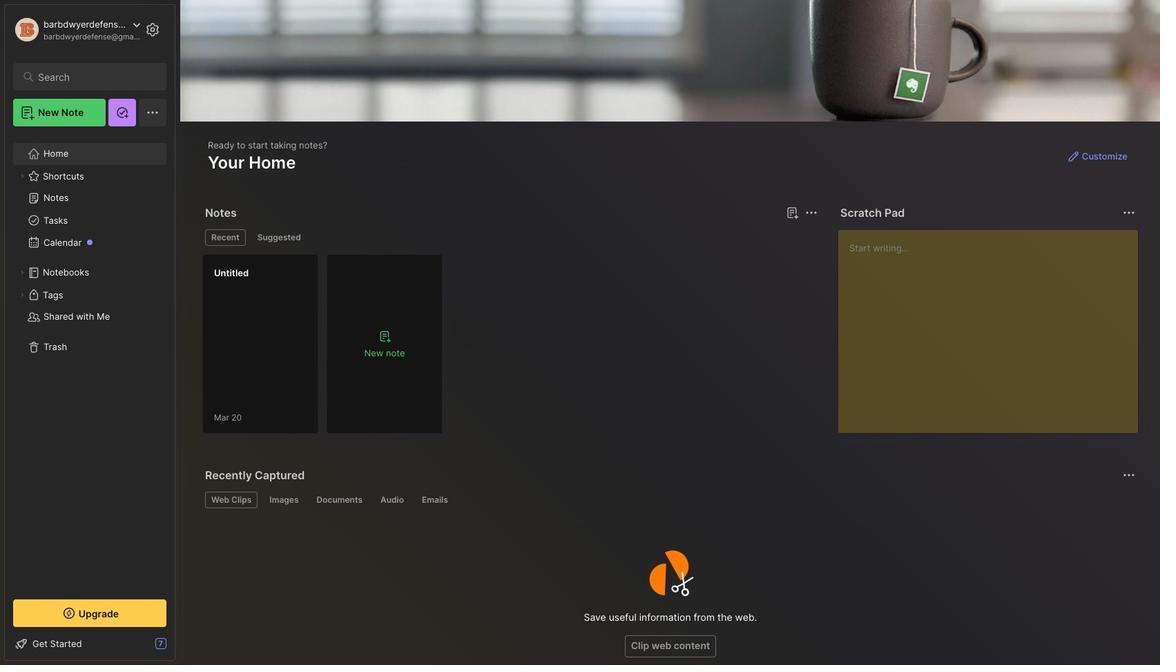 Task type: vqa. For each thing, say whether or not it's contained in the screenshot.
tab list
yes



Task type: describe. For each thing, give the bounding box(es) containing it.
expand notebooks image
[[18, 269, 26, 277]]

1 tab list from the top
[[205, 229, 816, 246]]

tree inside main element
[[5, 135, 175, 587]]

expand tags image
[[18, 291, 26, 299]]

Account field
[[13, 16, 141, 44]]

2 tab list from the top
[[205, 492, 1134, 509]]



Task type: locate. For each thing, give the bounding box(es) containing it.
tab
[[205, 229, 246, 246], [251, 229, 307, 246], [205, 492, 258, 509], [264, 492, 305, 509], [311, 492, 369, 509], [375, 492, 410, 509], [416, 492, 455, 509]]

0 vertical spatial more actions image
[[1122, 205, 1138, 221]]

Help and Learning task checklist field
[[5, 633, 175, 655]]

1 more actions image from the top
[[1122, 205, 1138, 221]]

tree
[[5, 135, 175, 587]]

1 vertical spatial tab list
[[205, 492, 1134, 509]]

More actions field
[[1120, 203, 1140, 223], [1120, 466, 1140, 485]]

1 vertical spatial more actions image
[[1122, 467, 1138, 484]]

tab list
[[205, 229, 816, 246], [205, 492, 1134, 509]]

Start writing… text field
[[850, 230, 1138, 422]]

1 more actions field from the top
[[1120, 203, 1140, 223]]

more actions image
[[1122, 205, 1138, 221], [1122, 467, 1138, 484]]

row group
[[202, 254, 451, 442]]

Search text field
[[38, 70, 154, 84]]

1 vertical spatial more actions field
[[1120, 466, 1140, 485]]

0 vertical spatial more actions field
[[1120, 203, 1140, 223]]

2 more actions field from the top
[[1120, 466, 1140, 485]]

settings image
[[144, 21, 161, 38]]

0 vertical spatial tab list
[[205, 229, 816, 246]]

None search field
[[38, 68, 154, 85]]

click to collapse image
[[174, 640, 185, 657]]

none search field inside main element
[[38, 68, 154, 85]]

2 more actions image from the top
[[1122, 467, 1138, 484]]

main element
[[0, 0, 180, 665]]



